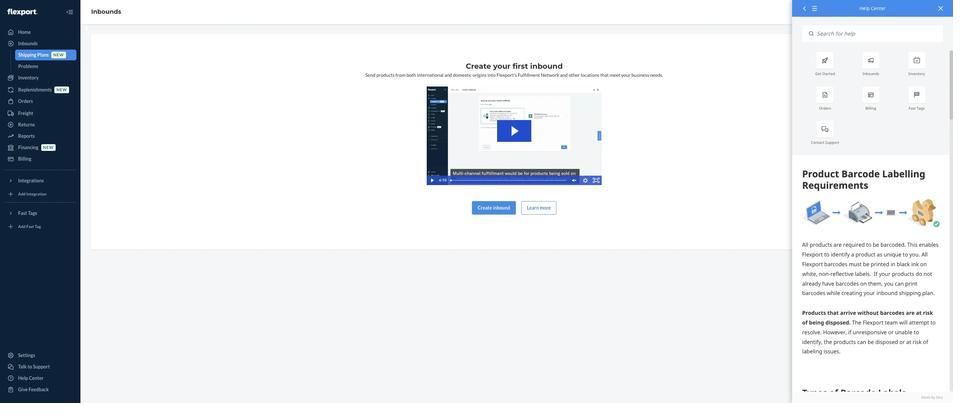 Task type: locate. For each thing, give the bounding box(es) containing it.
and
[[445, 72, 452, 78], [561, 72, 568, 78]]

add left the tag
[[18, 224, 26, 229]]

into
[[488, 72, 496, 78]]

integrations
[[18, 178, 44, 184]]

inbound
[[531, 62, 563, 71], [493, 205, 511, 211]]

create
[[466, 62, 492, 71], [478, 205, 492, 211]]

0 horizontal spatial inbound
[[493, 205, 511, 211]]

1 horizontal spatial orders
[[820, 106, 832, 111]]

new up orders 'link' on the top
[[57, 87, 67, 92]]

center down talk to support
[[29, 375, 44, 381]]

1 vertical spatial new
[[57, 87, 67, 92]]

1 vertical spatial help center
[[18, 375, 44, 381]]

1 add from the top
[[18, 192, 26, 197]]

1 vertical spatial support
[[33, 364, 50, 370]]

help center up 'search' search box
[[860, 5, 886, 11]]

orders inside 'link'
[[18, 98, 33, 104]]

create for inbound
[[478, 205, 492, 211]]

freight
[[18, 110, 33, 116]]

0 vertical spatial fast tags
[[909, 106, 925, 111]]

elevio by dixa link
[[803, 395, 944, 400]]

0 horizontal spatial inbounds
[[18, 41, 38, 46]]

tags
[[917, 106, 925, 111], [28, 210, 37, 216]]

0 horizontal spatial billing
[[18, 156, 31, 162]]

new down reports link
[[43, 145, 54, 150]]

freight link
[[4, 108, 76, 119]]

add left "integration"
[[18, 192, 26, 197]]

new
[[53, 52, 64, 58], [57, 87, 67, 92], [43, 145, 54, 150]]

fast tags
[[909, 106, 925, 111], [18, 210, 37, 216]]

0 vertical spatial create
[[466, 62, 492, 71]]

1 horizontal spatial inbounds
[[91, 8, 121, 15]]

0 horizontal spatial and
[[445, 72, 452, 78]]

1 horizontal spatial center
[[872, 5, 886, 11]]

1 vertical spatial billing
[[18, 156, 31, 162]]

add for add integration
[[18, 192, 26, 197]]

1 vertical spatial inbound
[[493, 205, 511, 211]]

locations
[[581, 72, 600, 78]]

video element
[[427, 87, 602, 185]]

0 vertical spatial add
[[18, 192, 26, 197]]

feedback
[[29, 387, 49, 393]]

send
[[366, 72, 376, 78]]

0 horizontal spatial help center
[[18, 375, 44, 381]]

1 vertical spatial add
[[18, 224, 26, 229]]

fast tags inside dropdown button
[[18, 210, 37, 216]]

business
[[632, 72, 650, 78]]

that
[[601, 72, 609, 78]]

inbound up network
[[531, 62, 563, 71]]

0 vertical spatial inbound
[[531, 62, 563, 71]]

home
[[18, 29, 31, 35]]

create inside the create your first inbound send products from both international and domestic origins into flexport's fulfillment network and other locations that meet your business needs.
[[466, 62, 492, 71]]

1 horizontal spatial inbounds link
[[91, 8, 121, 15]]

your right meet
[[622, 72, 631, 78]]

1 horizontal spatial tags
[[917, 106, 925, 111]]

home link
[[4, 27, 76, 38]]

help up 'search' search box
[[860, 5, 870, 11]]

0 horizontal spatial inbounds link
[[4, 38, 76, 49]]

create your first inbound send products from both international and domestic origins into flexport's fulfillment network and other locations that meet your business needs.
[[366, 62, 664, 78]]

0 horizontal spatial center
[[29, 375, 44, 381]]

2 vertical spatial inbounds
[[863, 71, 880, 76]]

help up give on the bottom left
[[18, 375, 28, 381]]

orders
[[18, 98, 33, 104], [820, 106, 832, 111]]

support down settings link
[[33, 364, 50, 370]]

0 vertical spatial fast
[[909, 106, 917, 111]]

add
[[18, 192, 26, 197], [18, 224, 26, 229]]

center
[[872, 5, 886, 11], [29, 375, 44, 381]]

1 vertical spatial create
[[478, 205, 492, 211]]

video thumbnail image
[[427, 87, 602, 185], [427, 87, 602, 185]]

orders link
[[4, 96, 76, 107]]

2 vertical spatial new
[[43, 145, 54, 150]]

your up "flexport's"
[[494, 62, 511, 71]]

new right plans on the top left of page
[[53, 52, 64, 58]]

add integration
[[18, 192, 47, 197]]

1 horizontal spatial support
[[826, 140, 840, 145]]

1 horizontal spatial your
[[622, 72, 631, 78]]

give feedback
[[18, 387, 49, 393]]

2 vertical spatial fast
[[26, 224, 34, 229]]

returns
[[18, 122, 35, 127]]

1 vertical spatial inbounds
[[18, 41, 38, 46]]

0 horizontal spatial fast tags
[[18, 210, 37, 216]]

0 horizontal spatial tags
[[28, 210, 37, 216]]

0 vertical spatial orders
[[18, 98, 33, 104]]

give
[[18, 387, 28, 393]]

1 vertical spatial tags
[[28, 210, 37, 216]]

billing
[[866, 106, 877, 111], [18, 156, 31, 162]]

0 horizontal spatial support
[[33, 364, 50, 370]]

new for financing
[[43, 145, 54, 150]]

products
[[377, 72, 395, 78]]

create inside button
[[478, 205, 492, 211]]

add for add fast tag
[[18, 224, 26, 229]]

1 vertical spatial fast
[[18, 210, 27, 216]]

financing
[[18, 145, 38, 150]]

create inbound button
[[472, 201, 516, 215]]

new for shipping plans
[[53, 52, 64, 58]]

1 vertical spatial help
[[18, 375, 28, 381]]

center up 'search' search box
[[872, 5, 886, 11]]

0 horizontal spatial orders
[[18, 98, 33, 104]]

fulfillment
[[518, 72, 540, 78]]

1 vertical spatial center
[[29, 375, 44, 381]]

inbound left learn
[[493, 205, 511, 211]]

inventory
[[909, 71, 926, 76], [18, 75, 39, 81]]

1 horizontal spatial billing
[[866, 106, 877, 111]]

your
[[494, 62, 511, 71], [622, 72, 631, 78]]

inbounds
[[91, 8, 121, 15], [18, 41, 38, 46], [863, 71, 880, 76]]

inbound inside the create your first inbound send products from both international and domestic origins into flexport's fulfillment network and other locations that meet your business needs.
[[531, 62, 563, 71]]

0 vertical spatial new
[[53, 52, 64, 58]]

1 vertical spatial fast tags
[[18, 210, 37, 216]]

needs.
[[651, 72, 664, 78]]

and left domestic
[[445, 72, 452, 78]]

1 horizontal spatial inbound
[[531, 62, 563, 71]]

1 vertical spatial your
[[622, 72, 631, 78]]

support right contact
[[826, 140, 840, 145]]

from
[[396, 72, 406, 78]]

and left other
[[561, 72, 568, 78]]

elevio by dixa
[[922, 395, 944, 400]]

domestic
[[453, 72, 472, 78]]

0 horizontal spatial your
[[494, 62, 511, 71]]

help center down to on the left
[[18, 375, 44, 381]]

shipping plans
[[18, 52, 49, 58]]

close navigation image
[[66, 8, 74, 16]]

help center
[[860, 5, 886, 11], [18, 375, 44, 381]]

talk
[[18, 364, 27, 370]]

2 add from the top
[[18, 224, 26, 229]]

fast
[[909, 106, 917, 111], [18, 210, 27, 216], [26, 224, 34, 229]]

billing link
[[4, 154, 76, 164]]

integrations button
[[4, 175, 76, 186]]

problems
[[18, 63, 38, 69]]

1 horizontal spatial and
[[561, 72, 568, 78]]

1 vertical spatial orders
[[820, 106, 832, 111]]

give feedback button
[[4, 384, 76, 395]]

1 horizontal spatial help center
[[860, 5, 886, 11]]

0 vertical spatial help center
[[860, 5, 886, 11]]

support
[[826, 140, 840, 145], [33, 364, 50, 370]]

0 vertical spatial help
[[860, 5, 870, 11]]

help
[[860, 5, 870, 11], [18, 375, 28, 381]]

inbounds link
[[91, 8, 121, 15], [4, 38, 76, 49]]



Task type: describe. For each thing, give the bounding box(es) containing it.
settings
[[18, 353, 35, 358]]

0 vertical spatial billing
[[866, 106, 877, 111]]

to
[[28, 364, 32, 370]]

contact
[[812, 140, 825, 145]]

1 horizontal spatial fast tags
[[909, 106, 925, 111]]

0 vertical spatial support
[[826, 140, 840, 145]]

1 vertical spatial inbounds link
[[4, 38, 76, 49]]

learn more button
[[522, 201, 557, 215]]

first
[[513, 62, 529, 71]]

get started
[[816, 71, 836, 76]]

2 and from the left
[[561, 72, 568, 78]]

flexport logo image
[[7, 9, 38, 15]]

network
[[541, 72, 560, 78]]

origins
[[473, 72, 487, 78]]

contact support
[[812, 140, 840, 145]]

1 and from the left
[[445, 72, 452, 78]]

learn
[[527, 205, 539, 211]]

tags inside dropdown button
[[28, 210, 37, 216]]

Search search field
[[814, 25, 944, 42]]

more
[[540, 205, 551, 211]]

2 horizontal spatial inbounds
[[863, 71, 880, 76]]

integration
[[26, 192, 47, 197]]

plans
[[37, 52, 49, 58]]

add fast tag link
[[4, 221, 76, 232]]

0 horizontal spatial help
[[18, 375, 28, 381]]

0 vertical spatial inbounds
[[91, 8, 121, 15]]

tag
[[35, 224, 41, 229]]

started
[[823, 71, 836, 76]]

create for your
[[466, 62, 492, 71]]

fast inside dropdown button
[[18, 210, 27, 216]]

dixa
[[937, 395, 944, 400]]

elevio
[[922, 395, 931, 400]]

flexport's
[[497, 72, 517, 78]]

0 vertical spatial inbounds link
[[91, 8, 121, 15]]

replenishments
[[18, 87, 52, 93]]

learn more
[[527, 205, 551, 211]]

1 horizontal spatial inventory
[[909, 71, 926, 76]]

0 vertical spatial center
[[872, 5, 886, 11]]

international
[[417, 72, 444, 78]]

fast tags button
[[4, 208, 76, 219]]

inbound inside button
[[493, 205, 511, 211]]

other
[[569, 72, 580, 78]]

get
[[816, 71, 822, 76]]

support inside talk to support button
[[33, 364, 50, 370]]

reports link
[[4, 131, 76, 142]]

add integration link
[[4, 189, 76, 200]]

problems link
[[15, 61, 76, 72]]

inventory link
[[4, 72, 76, 83]]

both
[[407, 72, 416, 78]]

add fast tag
[[18, 224, 41, 229]]

create inbound
[[478, 205, 511, 211]]

new for replenishments
[[57, 87, 67, 92]]

returns link
[[4, 119, 76, 130]]

talk to support button
[[4, 362, 76, 372]]

shipping
[[18, 52, 36, 58]]

talk to support
[[18, 364, 50, 370]]

1 horizontal spatial help
[[860, 5, 870, 11]]

settings link
[[4, 350, 76, 361]]

0 horizontal spatial inventory
[[18, 75, 39, 81]]

0 vertical spatial your
[[494, 62, 511, 71]]

reports
[[18, 133, 35, 139]]

help center link
[[4, 373, 76, 384]]

0 vertical spatial tags
[[917, 106, 925, 111]]

by
[[932, 395, 936, 400]]

meet
[[610, 72, 621, 78]]



Task type: vqa. For each thing, say whether or not it's contained in the screenshot.
topmost Help
yes



